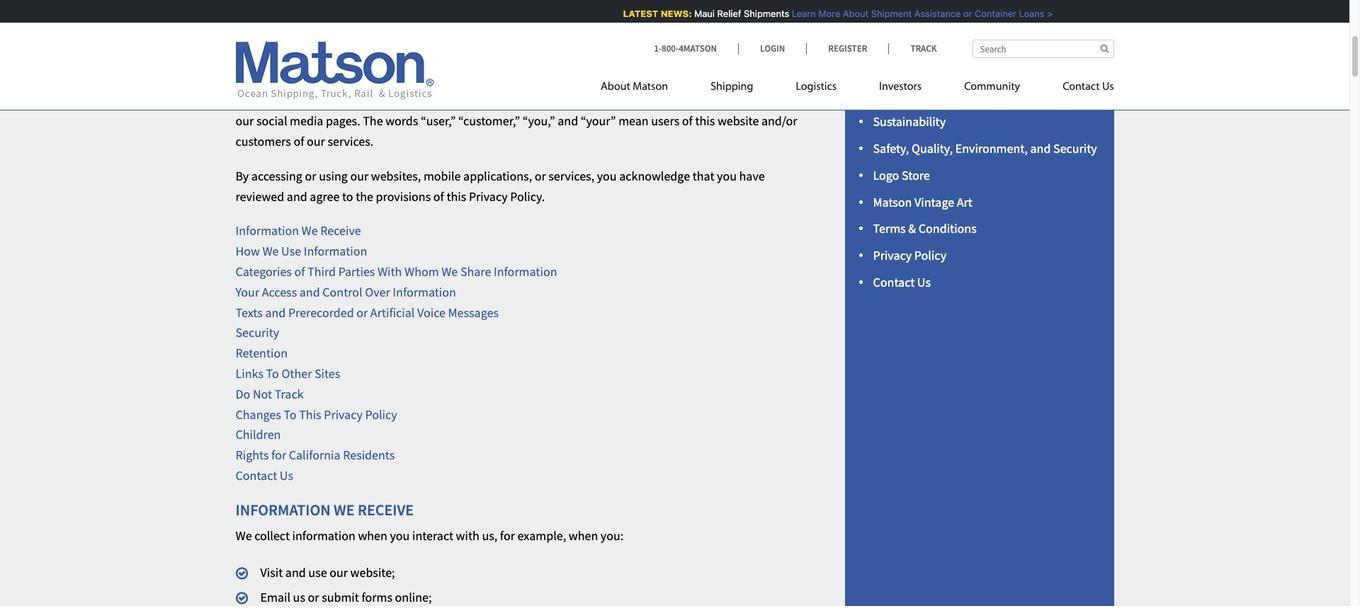 Task type: describe. For each thing, give the bounding box(es) containing it.
matson down together
[[317, 11, 356, 27]]

rights
[[236, 447, 269, 463]]

do not track link
[[236, 386, 304, 402]]

or up media
[[292, 92, 304, 109]]

us inside the top menu "navigation"
[[1102, 81, 1114, 93]]

and right environment,
[[1030, 140, 1051, 157]]

words
[[385, 113, 418, 129]]

and/or
[[761, 113, 797, 129]]

code of conduct
[[884, 5, 972, 22]]

logo store
[[873, 167, 930, 183]]

shipment
[[869, 8, 910, 19]]

applications, inside matson, inc., together with its affiliates and subsidiaries (including, but not limited to, matson navigation company, inc., matson logistics, inc., and such entities' affiliates and subsidiaries) (collectively, "matson," "we," us," or "our"), provides this privacy policy, as matson views customer privacy as an important part of the way we do business. this privacy policy ("privacy policy" or "policy") describes how we collect, use, and disclose information that you submit or that we obtain in connection with shipping activities, in our telephone or email communications with you, in connection with our mobile applications, website, and on our social media pages. the words "user," "customer," "you," and "your" mean users of this website and/or customers of our services.
[[643, 92, 712, 109]]

our down media
[[307, 133, 325, 150]]

and right use,
[[783, 52, 804, 68]]

careers at matson link
[[873, 87, 969, 103]]

2 horizontal spatial contact us link
[[1041, 74, 1114, 103]]

we left use
[[262, 243, 279, 259]]

obtain
[[490, 72, 524, 88]]

and up "such" on the left top of the page
[[442, 0, 463, 7]]

the
[[363, 113, 383, 129]]

messages
[[448, 304, 499, 321]]

Search search field
[[972, 40, 1114, 58]]

and up prerecorded
[[299, 284, 320, 300]]

acknowledge
[[619, 168, 690, 184]]

matson, inc., together with its affiliates and subsidiaries (including, but not limited to, matson navigation company, inc., matson logistics, inc., and such entities' affiliates and subsidiaries) (collectively, "matson," "we," us," or "our"), provides this privacy policy, as matson views customer privacy as an important part of the way we do business. this privacy policy ("privacy policy" or "policy") describes how we collect, use, and disclose information that you submit or that we obtain in connection with shipping activities, in our telephone or email communications with you, in connection with our mobile applications, website, and on our social media pages. the words "user," "customer," "you," and "your" mean users of this website and/or customers of our services.
[[236, 0, 804, 150]]

more
[[817, 8, 838, 19]]

contact inside information we receive how we use information categories of third parties with whom we share information your access and control over information texts and prerecorded or artificial voice messages security retention links to other sites do not track changes to this privacy policy children rights for california residents contact us
[[236, 468, 277, 484]]

news:
[[659, 8, 690, 19]]

you down receive
[[390, 528, 410, 544]]

to,
[[673, 0, 687, 7]]

security link
[[236, 325, 279, 341]]

shipping
[[711, 81, 753, 93]]

and left "such" on the left top of the page
[[435, 11, 456, 27]]

by accessing or using our websites, mobile applications, or services, you acknowledge that you have reviewed and agree to the provisions of this privacy policy.
[[236, 168, 765, 204]]

email
[[260, 589, 290, 606]]

rights for california residents link
[[236, 447, 395, 463]]

changes to this privacy policy link
[[236, 406, 397, 423]]

privacy policy
[[873, 247, 946, 264]]

visit and use our website;
[[260, 565, 395, 581]]

information down receive
[[304, 243, 367, 259]]

information up how
[[236, 223, 299, 239]]

0 vertical spatial affiliates
[[395, 0, 440, 7]]

information right "share"
[[494, 264, 557, 280]]

voice
[[417, 304, 446, 321]]

1-800-4matson
[[654, 43, 717, 55]]

describes
[[621, 52, 672, 68]]

mobile inside matson, inc., together with its affiliates and subsidiaries (including, but not limited to, matson navigation company, inc., matson logistics, inc., and such entities' affiliates and subsidiaries) (collectively, "matson," "we," us," or "our"), provides this privacy policy, as matson views customer privacy as an important part of the way we do business. this privacy policy ("privacy policy" or "policy") describes how we collect, use, and disclose information that you submit or that we obtain in connection with shipping activities, in our telephone or email communications with you, in connection with our mobile applications, website, and on our social media pages. the words "user," "customer," "you," and "your" mean users of this website and/or customers of our services.
[[604, 92, 641, 109]]

policy inside information we receive how we use information categories of third parties with whom we share information your access and control over information texts and prerecorded or artificial voice messages security retention links to other sites do not track changes to this privacy policy children rights for california residents contact us
[[365, 406, 397, 423]]

online;
[[395, 589, 432, 606]]

our left 'social'
[[236, 113, 254, 129]]

whom
[[404, 264, 439, 280]]

but
[[591, 0, 609, 7]]

matson right at
[[930, 87, 969, 103]]

shipments
[[742, 8, 787, 19]]

customers
[[236, 133, 291, 150]]

not
[[612, 0, 630, 7]]

800-
[[662, 43, 679, 55]]

submit inside matson, inc., together with its affiliates and subsidiaries (including, but not limited to, matson navigation company, inc., matson logistics, inc., and such entities' affiliates and subsidiaries) (collectively, "matson," "we," us," or "our"), provides this privacy policy, as matson views customer privacy as an important part of the way we do business. this privacy policy ("privacy policy" or "policy") describes how we collect, use, and disclose information that you submit or that we obtain in connection with shipping activities, in our telephone or email communications with you, in connection with our mobile applications, website, and on our social media pages. the words "user," "customer," "you," and "your" mean users of this website and/or customers of our services.
[[394, 72, 431, 88]]

or right us
[[308, 589, 319, 606]]

agree
[[310, 188, 340, 204]]

community
[[964, 81, 1020, 93]]

the inside matson, inc., together with its affiliates and subsidiaries (including, but not limited to, matson navigation company, inc., matson logistics, inc., and such entities' affiliates and subsidiaries) (collectively, "matson," "we," us," or "our"), provides this privacy policy, as matson views customer privacy as an important part of the way we do business. this privacy policy ("privacy policy" or "policy") describes how we collect, use, and disclose information that you submit or that we obtain in connection with shipping activities, in our telephone or email communications with you, in connection with our mobile applications, website, and on our social media pages. the words "user," "customer," "you," and "your" mean users of this website and/or customers of our services.
[[236, 52, 253, 68]]

1 vertical spatial policy
[[914, 247, 946, 264]]

careers at matson
[[873, 87, 969, 103]]

mobile inside by accessing or using our websites, mobile applications, or services, you acknowledge that you have reviewed and agree to the provisions of this privacy policy.
[[424, 168, 461, 184]]

and right the "you,"
[[558, 113, 578, 129]]

our right use
[[330, 565, 348, 581]]

of right code
[[914, 5, 924, 22]]

at
[[916, 87, 927, 103]]

services.
[[328, 133, 373, 150]]

terms & conditions
[[873, 221, 977, 237]]

receive
[[358, 500, 414, 520]]

for inside information we receive how we use information categories of third parties with whom we share information your access and control over information texts and prerecorded or artificial voice messages security retention links to other sites do not track changes to this privacy policy children rights for california residents contact us
[[271, 447, 286, 463]]

you right the services, in the top of the page
[[597, 168, 617, 184]]

receive
[[320, 223, 361, 239]]

sites
[[314, 366, 340, 382]]

or up policy.
[[535, 168, 546, 184]]

information down 'whom' on the left top of the page
[[393, 284, 456, 300]]

that inside by accessing or using our websites, mobile applications, or services, you acknowledge that you have reviewed and agree to the provisions of this privacy policy.
[[693, 168, 714, 184]]

do
[[236, 386, 250, 402]]

using
[[319, 168, 348, 184]]

1 horizontal spatial for
[[500, 528, 515, 544]]

of inside information we receive how we use information categories of third parties with whom we share information your access and control over information texts and prerecorded or artificial voice messages security retention links to other sites do not track changes to this privacy policy children rights for california residents contact us
[[294, 264, 305, 280]]

access
[[262, 284, 297, 300]]

your access and control over information link
[[236, 284, 456, 300]]

provisions
[[376, 188, 431, 204]]

accessing
[[251, 168, 302, 184]]

0 horizontal spatial contact us link
[[236, 468, 293, 484]]

logistics link
[[775, 74, 858, 103]]

terms & conditions link
[[873, 221, 977, 237]]

investors link
[[858, 74, 943, 103]]

telephone
[[236, 92, 290, 109]]

privacy down terms
[[873, 247, 912, 264]]

history
[[884, 31, 922, 48]]

use,
[[759, 52, 781, 68]]

our up the website,
[[742, 72, 761, 88]]

1 horizontal spatial in
[[527, 72, 537, 88]]

of right part
[[784, 31, 794, 48]]

with
[[378, 264, 402, 280]]

2 as from the left
[[672, 31, 684, 48]]

our inside by accessing or using our websites, mobile applications, or services, you acknowledge that you have reviewed and agree to the provisions of this privacy policy.
[[350, 168, 368, 184]]

its
[[379, 0, 392, 7]]

we
[[334, 500, 355, 520]]

register link
[[806, 43, 889, 55]]

use
[[308, 565, 327, 581]]

terms
[[873, 221, 906, 237]]

of right 'users'
[[682, 113, 693, 129]]

1 horizontal spatial to
[[284, 406, 297, 423]]

business.
[[314, 52, 364, 68]]

1 horizontal spatial that
[[447, 72, 469, 88]]

safety, quality, environment, and security
[[873, 140, 1097, 157]]

inc., up company,
[[280, 0, 303, 7]]

you left have
[[717, 168, 737, 184]]

website;
[[350, 565, 395, 581]]

or left using
[[305, 168, 316, 184]]

retention link
[[236, 345, 288, 361]]

this inside by accessing or using our websites, mobile applications, or services, you acknowledge that you have reviewed and agree to the provisions of this privacy policy.
[[447, 188, 466, 204]]

texts
[[236, 304, 263, 321]]

2 horizontal spatial in
[[730, 72, 740, 88]]

prerecorded
[[288, 304, 354, 321]]

or right us,"
[[288, 31, 300, 48]]

and down access
[[265, 304, 286, 321]]

artificial
[[370, 304, 415, 321]]

of down media
[[294, 133, 304, 150]]

control
[[323, 284, 362, 300]]

1-800-4matson link
[[654, 43, 738, 55]]

track inside information we receive how we use information categories of third parties with whom we share information your access and control over information texts and prerecorded or artificial voice messages security retention links to other sites do not track changes to this privacy policy children rights for california residents contact us
[[275, 386, 304, 402]]

search image
[[1100, 44, 1109, 53]]

to
[[342, 188, 353, 204]]

privacy up 'communications'
[[391, 52, 430, 68]]

applications, inside by accessing or using our websites, mobile applications, or services, you acknowledge that you have reviewed and agree to the provisions of this privacy policy.
[[463, 168, 532, 184]]

learn more about shipment assistance or container loans > link
[[790, 8, 1051, 19]]

children link
[[236, 427, 281, 443]]

information inside matson, inc., together with its affiliates and subsidiaries (including, but not limited to, matson navigation company, inc., matson logistics, inc., and such entities' affiliates and subsidiaries) (collectively, "matson," "we," us," or "our"), provides this privacy policy, as matson views customer privacy as an important part of the way we do business. this privacy policy ("privacy policy" or "policy") describes how we collect, use, and disclose information that you submit or that we obtain in connection with shipping activities, in our telephone or email communications with you, in connection with our mobile applications, website, and on our social media pages. the words "user," "customer," "you," and "your" mean users of this website and/or customers of our services.
[[281, 72, 344, 88]]

privacy policy link
[[873, 247, 946, 264]]

not
[[253, 386, 272, 402]]

limited
[[632, 0, 670, 7]]

policy"
[[518, 52, 555, 68]]

vintage
[[915, 194, 954, 210]]

1 vertical spatial connection
[[494, 92, 554, 109]]

forms
[[362, 589, 392, 606]]

information we receive link
[[236, 223, 361, 239]]



Task type: vqa. For each thing, say whether or not it's contained in the screenshot.
SECURITY within Information We Receive How We Use Information Categories of Third Parties With Whom We Share Information Your Access and Control Over Information Texts and Prerecorded or Artificial Voice Messages Security Retention Links To Other Sites Do Not Track Changes To This Privacy Policy Children Rights for California Residents Contact Us
yes



Task type: locate. For each thing, give the bounding box(es) containing it.
0 vertical spatial about
[[841, 8, 867, 19]]

this right provisions
[[447, 188, 466, 204]]

applications, up 'users'
[[643, 92, 712, 109]]

you inside matson, inc., together with its affiliates and subsidiaries (including, but not limited to, matson navigation company, inc., matson logistics, inc., and such entities' affiliates and subsidiaries) (collectively, "matson," "we," us," or "our"), provides this privacy policy, as matson views customer privacy as an important part of the way we do business. this privacy policy ("privacy policy" or "policy") describes how we collect, use, and disclose information that you submit or that we obtain in connection with shipping activities, in our telephone or email communications with you, in connection with our mobile applications, website, and on our social media pages. the words "user," "customer," "you," and "your" mean users of this website and/or customers of our services.
[[371, 72, 391, 88]]

1 vertical spatial the
[[356, 188, 373, 204]]

this inside matson, inc., together with its affiliates and subsidiaries (including, but not limited to, matson navigation company, inc., matson logistics, inc., and such entities' affiliates and subsidiaries) (collectively, "matson," "we," us," or "our"), provides this privacy policy, as matson views customer privacy as an important part of the way we do business. this privacy policy ("privacy policy" or "policy") describes how we collect, use, and disclose information that you submit or that we obtain in connection with shipping activities, in our telephone or email communications with you, in connection with our mobile applications, website, and on our social media pages. the words "user," "customer," "you," and "your" mean users of this website and/or customers of our services.
[[366, 52, 389, 68]]

2 vertical spatial this
[[447, 188, 466, 204]]

1 vertical spatial affiliates
[[531, 11, 577, 27]]

0 vertical spatial submit
[[394, 72, 431, 88]]

1 horizontal spatial this
[[447, 188, 466, 204]]

contact us link down rights
[[236, 468, 293, 484]]

security inside information we receive how we use information categories of third parties with whom we share information your access and control over information texts and prerecorded or artificial voice messages security retention links to other sites do not track changes to this privacy policy children rights for california residents contact us
[[236, 325, 279, 341]]

security
[[1053, 140, 1097, 157], [236, 325, 279, 341]]

0 vertical spatial security
[[1053, 140, 1097, 157]]

track down links to other sites 'link'
[[275, 386, 304, 402]]

applications,
[[643, 92, 712, 109], [463, 168, 532, 184]]

0 horizontal spatial contact
[[236, 468, 277, 484]]

0 horizontal spatial applications,
[[463, 168, 532, 184]]

affiliates down (including,
[[531, 11, 577, 27]]

for right us, at the bottom
[[500, 528, 515, 544]]

1 horizontal spatial the
[[356, 188, 373, 204]]

0 vertical spatial information
[[281, 72, 344, 88]]

about
[[841, 8, 867, 19], [601, 81, 630, 93]]

policy.
[[510, 188, 545, 204]]

1 horizontal spatial submit
[[394, 72, 431, 88]]

"we,"
[[236, 31, 264, 48]]

subsidiaries)
[[602, 11, 670, 27]]

contact
[[1063, 81, 1100, 93], [873, 274, 915, 290], [236, 468, 277, 484]]

logo store link
[[873, 167, 930, 183]]

contact us link down privacy policy
[[873, 274, 931, 290]]

we left do
[[280, 52, 295, 68]]

2 when from the left
[[569, 528, 598, 544]]

links to other sites link
[[236, 366, 340, 382]]

0 vertical spatial mobile
[[604, 92, 641, 109]]

you
[[371, 72, 391, 88], [597, 168, 617, 184], [717, 168, 737, 184], [390, 528, 410, 544]]

we up the activities,
[[700, 52, 715, 68]]

submit
[[394, 72, 431, 88], [322, 589, 359, 606]]

information
[[281, 72, 344, 88], [292, 528, 355, 544]]

0 vertical spatial for
[[271, 447, 286, 463]]

navigation
[[731, 0, 788, 7]]

this
[[366, 52, 389, 68], [299, 406, 321, 423]]

0 horizontal spatial that
[[347, 72, 369, 88]]

1 horizontal spatial policy
[[432, 52, 464, 68]]

policy down policy,
[[432, 52, 464, 68]]

collect
[[254, 528, 290, 544]]

0 horizontal spatial to
[[266, 366, 279, 382]]

or down views in the top of the page
[[558, 52, 569, 68]]

that left have
[[693, 168, 714, 184]]

us
[[293, 589, 305, 606]]

contact us inside the top menu "navigation"
[[1063, 81, 1114, 93]]

of inside by accessing or using our websites, mobile applications, or services, you acknowledge that you have reviewed and agree to the provisions of this privacy policy.
[[433, 188, 444, 204]]

safety,
[[873, 140, 909, 157]]

that down business. on the left of the page
[[347, 72, 369, 88]]

connection up the "you,"
[[494, 92, 554, 109]]

1 horizontal spatial contact us link
[[873, 274, 931, 290]]

0 horizontal spatial track
[[275, 386, 304, 402]]

2 vertical spatial contact
[[236, 468, 277, 484]]

contact inside the top menu "navigation"
[[1063, 81, 1100, 93]]

0 horizontal spatial security
[[236, 325, 279, 341]]

2 horizontal spatial policy
[[914, 247, 946, 264]]

logistics,
[[358, 11, 408, 27]]

website
[[717, 113, 759, 129]]

us down search image
[[1102, 81, 1114, 93]]

an
[[687, 31, 700, 48]]

contact down privacy policy
[[873, 274, 915, 290]]

submit down visit and use our website;
[[322, 589, 359, 606]]

mobile up the mean
[[604, 92, 641, 109]]

0 vertical spatial contact
[[1063, 81, 1100, 93]]

1 as from the left
[[490, 31, 502, 48]]

login
[[760, 43, 785, 55]]

safety, quality, environment, and security link
[[873, 140, 1097, 157]]

when left you:
[[569, 528, 598, 544]]

and inside by accessing or using our websites, mobile applications, or services, you acknowledge that you have reviewed and agree to the provisions of this privacy policy.
[[287, 188, 307, 204]]

matson down describes
[[633, 81, 668, 93]]

top menu navigation
[[601, 74, 1114, 103]]

and down but
[[579, 11, 600, 27]]

0 horizontal spatial the
[[236, 52, 253, 68]]

interact
[[412, 528, 453, 544]]

2 vertical spatial us
[[280, 468, 293, 484]]

the down "we,"
[[236, 52, 253, 68]]

mean
[[618, 113, 649, 129]]

&
[[908, 221, 916, 237]]

1 vertical spatial contact us link
[[873, 274, 931, 290]]

1 horizontal spatial as
[[672, 31, 684, 48]]

track
[[911, 43, 937, 55], [275, 386, 304, 402]]

or left container at the top of the page
[[962, 8, 970, 19]]

1 horizontal spatial mobile
[[604, 92, 641, 109]]

1 horizontal spatial applications,
[[643, 92, 712, 109]]

container
[[973, 8, 1015, 19]]

entities'
[[486, 11, 529, 27]]

in
[[527, 72, 537, 88], [730, 72, 740, 88], [482, 92, 492, 109]]

submit up 'communications'
[[394, 72, 431, 88]]

the inside by accessing or using our websites, mobile applications, or services, you acknowledge that you have reviewed and agree to the provisions of this privacy policy.
[[356, 188, 373, 204]]

track down the learn more about shipment assistance or container loans > link
[[911, 43, 937, 55]]

1 vertical spatial submit
[[322, 589, 359, 606]]

matson up terms
[[873, 194, 912, 210]]

pages.
[[326, 113, 360, 129]]

sustainability link
[[873, 114, 946, 130]]

how
[[236, 243, 260, 259]]

us down privacy policy
[[917, 274, 931, 290]]

contact down rights
[[236, 468, 277, 484]]

us inside information we receive how we use information categories of third parties with whom we share information your access and control over information texts and prerecorded or artificial voice messages security retention links to other sites do not track changes to this privacy policy children rights for california residents contact us
[[280, 468, 293, 484]]

about right more
[[841, 8, 867, 19]]

about matson
[[601, 81, 668, 93]]

or up "user,"
[[434, 72, 445, 88]]

1 horizontal spatial contact us
[[1063, 81, 1114, 93]]

our up the to
[[350, 168, 368, 184]]

that up you,
[[447, 72, 469, 88]]

1 horizontal spatial track
[[911, 43, 937, 55]]

0 horizontal spatial us
[[280, 468, 293, 484]]

we left the collect
[[236, 528, 252, 544]]

("privacy
[[467, 52, 515, 68]]

matson vintage art
[[873, 194, 972, 210]]

2 horizontal spatial that
[[693, 168, 714, 184]]

as left an
[[672, 31, 684, 48]]

0 vertical spatial track
[[911, 43, 937, 55]]

2 horizontal spatial we
[[700, 52, 715, 68]]

2 horizontal spatial this
[[695, 113, 715, 129]]

contact us down privacy policy
[[873, 274, 931, 290]]

1 vertical spatial to
[[284, 406, 297, 423]]

(including,
[[532, 0, 588, 7]]

1 vertical spatial this
[[695, 113, 715, 129]]

contact us down search image
[[1063, 81, 1114, 93]]

children
[[236, 427, 281, 443]]

1 horizontal spatial this
[[366, 52, 389, 68]]

0 vertical spatial applications,
[[643, 92, 712, 109]]

1 vertical spatial applications,
[[463, 168, 532, 184]]

and left agree on the left top
[[287, 188, 307, 204]]

information up email
[[281, 72, 344, 88]]

2 vertical spatial policy
[[365, 406, 397, 423]]

2 horizontal spatial contact
[[1063, 81, 1100, 93]]

we
[[301, 223, 318, 239], [262, 243, 279, 259], [441, 264, 458, 280], [236, 528, 252, 544]]

together
[[305, 0, 351, 7]]

use
[[281, 243, 301, 259]]

0 vertical spatial the
[[236, 52, 253, 68]]

1 horizontal spatial about
[[841, 8, 867, 19]]

websites,
[[371, 168, 421, 184]]

1 vertical spatial contact us
[[873, 274, 931, 290]]

0 horizontal spatial as
[[490, 31, 502, 48]]

code
[[884, 5, 911, 22]]

with
[[353, 0, 377, 7], [602, 72, 625, 88], [430, 92, 454, 109], [557, 92, 580, 109], [456, 528, 479, 544]]

1 horizontal spatial security
[[1053, 140, 1097, 157]]

store
[[902, 167, 930, 183]]

1 when from the left
[[358, 528, 387, 544]]

"you,"
[[523, 113, 555, 129]]

in down policy"
[[527, 72, 537, 88]]

to down do not track link
[[284, 406, 297, 423]]

0 vertical spatial contact us
[[1063, 81, 1114, 93]]

contact down search search box
[[1063, 81, 1100, 93]]

we left "share"
[[441, 264, 458, 280]]

privacy inside information we receive how we use information categories of third parties with whom we share information your access and control over information texts and prerecorded or artificial voice messages security retention links to other sites do not track changes to this privacy policy children rights for california residents contact us
[[324, 406, 363, 423]]

and
[[442, 0, 463, 7], [435, 11, 456, 27], [579, 11, 600, 27], [783, 52, 804, 68], [762, 92, 782, 109], [558, 113, 578, 129], [1030, 140, 1051, 157], [287, 188, 307, 204], [299, 284, 320, 300], [265, 304, 286, 321], [285, 565, 306, 581]]

or down over
[[356, 304, 368, 321]]

0 vertical spatial us
[[1102, 81, 1114, 93]]

subsidiaries
[[465, 0, 529, 7]]

matson inside the top menu "navigation"
[[633, 81, 668, 93]]

1 horizontal spatial affiliates
[[531, 11, 577, 27]]

"customer,"
[[458, 113, 520, 129]]

"matson,"
[[741, 11, 793, 27]]

0 vertical spatial to
[[266, 366, 279, 382]]

matson up policy"
[[505, 31, 544, 48]]

policy,
[[453, 31, 488, 48]]

1 vertical spatial for
[[500, 528, 515, 544]]

matson,
[[236, 0, 278, 7]]

0 horizontal spatial submit
[[322, 589, 359, 606]]

as up ("privacy
[[490, 31, 502, 48]]

0 horizontal spatial contact us
[[873, 274, 931, 290]]

loans
[[1017, 8, 1043, 19]]

1 vertical spatial about
[[601, 81, 630, 93]]

privacy left policy.
[[469, 188, 508, 204]]

policy up residents
[[365, 406, 397, 423]]

blue matson logo with ocean, shipping, truck, rail and logistics written beneath it. image
[[236, 42, 434, 100]]

us up information
[[280, 468, 293, 484]]

social
[[256, 113, 287, 129]]

(collectively,
[[672, 11, 739, 27]]

1 vertical spatial contact
[[873, 274, 915, 290]]

environment,
[[955, 140, 1028, 157]]

website,
[[715, 92, 759, 109]]

maui
[[692, 8, 713, 19]]

share
[[460, 264, 491, 280]]

our up "your"
[[583, 92, 601, 109]]

changes
[[236, 406, 281, 423]]

logo
[[873, 167, 899, 183]]

0 vertical spatial policy
[[432, 52, 464, 68]]

how we use information link
[[236, 243, 367, 259]]

activities,
[[676, 72, 727, 88]]

we up how we use information link
[[301, 223, 318, 239]]

0 horizontal spatial policy
[[365, 406, 397, 423]]

policy down terms & conditions link
[[914, 247, 946, 264]]

1 vertical spatial track
[[275, 386, 304, 402]]

inc., right logistics,
[[410, 11, 433, 27]]

0 horizontal spatial we
[[280, 52, 295, 68]]

0 horizontal spatial when
[[358, 528, 387, 544]]

third
[[308, 264, 336, 280]]

this down provides
[[366, 52, 389, 68]]

1 horizontal spatial us
[[917, 274, 931, 290]]

0 horizontal spatial about
[[601, 81, 630, 93]]

0 horizontal spatial for
[[271, 447, 286, 463]]

1 vertical spatial mobile
[[424, 168, 461, 184]]

0 vertical spatial connection
[[539, 72, 599, 88]]

matson up maui
[[689, 0, 728, 7]]

retention
[[236, 345, 288, 361]]

2 vertical spatial contact us link
[[236, 468, 293, 484]]

0 vertical spatial this
[[366, 52, 389, 68]]

1 horizontal spatial we
[[472, 72, 487, 88]]

1 vertical spatial information
[[292, 528, 355, 544]]

1 vertical spatial us
[[917, 274, 931, 290]]

1 vertical spatial this
[[299, 406, 321, 423]]

0 horizontal spatial in
[[482, 92, 492, 109]]

customer
[[579, 31, 629, 48]]

of down how we use information link
[[294, 264, 305, 280]]

inc., up "our"),
[[292, 11, 314, 27]]

categories of third parties with whom we share information link
[[236, 264, 557, 280]]

categories
[[236, 264, 292, 280]]

1 horizontal spatial when
[[569, 528, 598, 544]]

and left on
[[762, 92, 782, 109]]

privacy
[[631, 31, 670, 48]]

>
[[1045, 8, 1051, 19]]

information down information we receive
[[292, 528, 355, 544]]

you up 'communications'
[[371, 72, 391, 88]]

applications, up policy.
[[463, 168, 532, 184]]

"your"
[[581, 113, 616, 129]]

or inside information we receive how we use information categories of third parties with whom we share information your access and control over information texts and prerecorded or artificial voice messages security retention links to other sites do not track changes to this privacy policy children rights for california residents contact us
[[356, 304, 368, 321]]

this inside information we receive how we use information categories of third parties with whom we share information your access and control over information texts and prerecorded or artificial voice messages security retention links to other sites do not track changes to this privacy policy children rights for california residents contact us
[[299, 406, 321, 423]]

way
[[256, 52, 277, 68]]

0 horizontal spatial this
[[389, 31, 409, 48]]

and left use
[[285, 565, 306, 581]]

conditions
[[919, 221, 977, 237]]

our
[[742, 72, 761, 88], [583, 92, 601, 109], [236, 113, 254, 129], [307, 133, 325, 150], [350, 168, 368, 184], [330, 565, 348, 581]]

0 horizontal spatial this
[[299, 406, 321, 423]]

to up do not track link
[[266, 366, 279, 382]]

0 horizontal spatial mobile
[[424, 168, 461, 184]]

privacy inside by accessing or using our websites, mobile applications, or services, you acknowledge that you have reviewed and agree to the provisions of this privacy policy.
[[469, 188, 508, 204]]

0 vertical spatial this
[[389, 31, 409, 48]]

for right rights
[[271, 447, 286, 463]]

over
[[365, 284, 390, 300]]

we down ("privacy
[[472, 72, 487, 88]]

privacy down sites at the left of the page
[[324, 406, 363, 423]]

mobile up provisions
[[424, 168, 461, 184]]

art
[[957, 194, 972, 210]]

2 horizontal spatial us
[[1102, 81, 1114, 93]]

policy inside matson, inc., together with its affiliates and subsidiaries (including, but not limited to, matson navigation company, inc., matson logistics, inc., and such entities' affiliates and subsidiaries) (collectively, "matson," "we," us," or "our"), provides this privacy policy, as matson views customer privacy as an important part of the way we do business. this privacy policy ("privacy policy" or "policy") describes how we collect, use, and disclose information that you submit or that we obtain in connection with shipping activities, in our telephone or email communications with you, in connection with our mobile applications, website, and on our social media pages. the words "user," "customer," "you," and "your" mean users of this website and/or customers of our services.
[[432, 52, 464, 68]]

None search field
[[972, 40, 1114, 58]]

privacy left policy,
[[412, 31, 450, 48]]

1 horizontal spatial contact
[[873, 274, 915, 290]]

this up california
[[299, 406, 321, 423]]

this left website
[[695, 113, 715, 129]]

for
[[271, 447, 286, 463], [500, 528, 515, 544]]

about inside the top menu "navigation"
[[601, 81, 630, 93]]

in down the collect,
[[730, 72, 740, 88]]

1 vertical spatial security
[[236, 325, 279, 341]]

reviewed
[[236, 188, 284, 204]]

inc.,
[[280, 0, 303, 7], [292, 11, 314, 27], [410, 11, 433, 27]]

this down logistics,
[[389, 31, 409, 48]]

us,
[[482, 528, 497, 544]]

provides
[[341, 31, 387, 48]]

0 vertical spatial contact us link
[[1041, 74, 1114, 103]]

0 horizontal spatial affiliates
[[395, 0, 440, 7]]

contact us link down search image
[[1041, 74, 1114, 103]]

in right you,
[[482, 92, 492, 109]]



